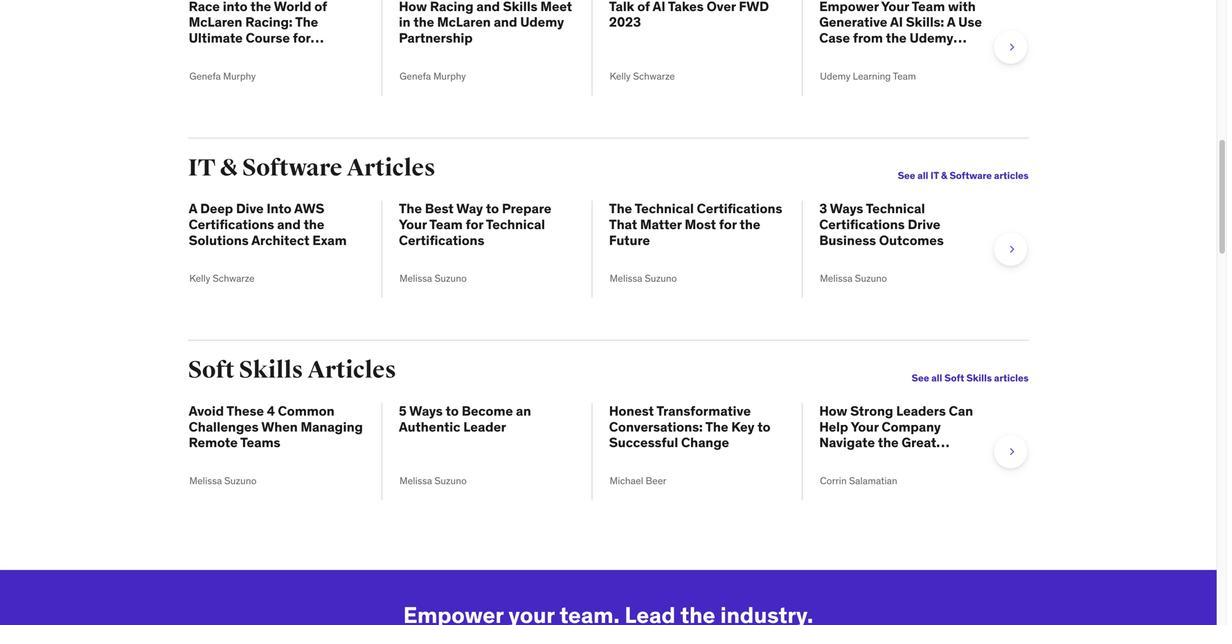 Task type: vqa. For each thing, say whether or not it's contained in the screenshot.
program.
no



Task type: locate. For each thing, give the bounding box(es) containing it.
how up partnership
[[399, 0, 427, 14]]

how racing and skills meet in the mclaren and udemy partnership
[[399, 0, 572, 46]]

genefa murphy for how racing and skills meet in the mclaren and udemy partnership
[[400, 70, 466, 82]]

2 genefa from the left
[[400, 70, 431, 82]]

2 mclaren from the left
[[437, 14, 491, 30]]

see up 3 ways technical certifications drive business outcomes link
[[898, 169, 916, 182]]

1 of from the left
[[315, 0, 327, 14]]

suzuno for authentic
[[435, 475, 467, 488]]

for inside the best way to prepare your team for technical certifications
[[466, 216, 484, 233]]

the inside the best way to prepare your team for technical certifications
[[399, 200, 422, 217]]

outcomes
[[880, 232, 944, 249]]

1 horizontal spatial murphy
[[434, 70, 466, 82]]

the inside the race into the world of mclaren racing: the ultimate course for motorsport fanatics
[[251, 0, 271, 14]]

&
[[220, 154, 238, 182], [942, 169, 948, 182]]

0 vertical spatial a
[[947, 14, 956, 30]]

0 vertical spatial your
[[882, 0, 910, 14]]

racing
[[430, 0, 474, 14]]

mclaren
[[189, 14, 242, 30], [437, 14, 491, 30]]

1 horizontal spatial kelly schwarze
[[610, 70, 675, 82]]

0 horizontal spatial how
[[399, 0, 427, 14]]

2 vertical spatial your
[[851, 419, 879, 435]]

genefa
[[190, 70, 221, 82], [400, 70, 431, 82]]

1 mclaren from the left
[[189, 14, 242, 30]]

the up future
[[609, 200, 633, 217]]

melissa for avoid these 4 common challenges when managing remote teams
[[190, 475, 222, 488]]

0 horizontal spatial genefa
[[190, 70, 221, 82]]

suzuno down teams at the left bottom of page
[[224, 475, 257, 488]]

skills inside the how racing and skills meet in the mclaren and udemy partnership
[[503, 0, 538, 14]]

of inside the race into the world of mclaren racing: the ultimate course for motorsport fanatics
[[315, 0, 327, 14]]

0 horizontal spatial kelly schwarze
[[190, 272, 255, 285]]

dive
[[236, 200, 264, 217]]

1 vertical spatial articles
[[995, 372, 1029, 384]]

murphy
[[223, 70, 256, 82], [434, 70, 466, 82]]

1 horizontal spatial technical
[[635, 200, 694, 217]]

the inside how strong leaders can help your company navigate the great reshuffle
[[878, 435, 899, 451]]

race into the world of mclaren racing: the ultimate course for motorsport fanatics link
[[189, 0, 365, 62]]

the
[[295, 14, 318, 30], [399, 200, 422, 217], [609, 200, 633, 217], [706, 419, 729, 435]]

see up the leaders
[[912, 372, 930, 384]]

the technical certifications that matter most for the future
[[609, 200, 783, 249]]

talk of ai takes over fwd 2023 link
[[609, 0, 786, 46]]

& up 3 ways technical certifications drive business outcomes link
[[942, 169, 948, 182]]

1 genefa from the left
[[190, 70, 221, 82]]

melissa suzuno down remote
[[190, 475, 257, 488]]

team
[[912, 0, 946, 14], [877, 45, 911, 62], [893, 70, 917, 82], [430, 216, 463, 233]]

into
[[267, 200, 292, 217]]

melissa suzuno
[[400, 272, 467, 285], [610, 272, 677, 285], [820, 272, 888, 285], [190, 475, 257, 488], [400, 475, 467, 488]]

suzuno down future
[[645, 272, 677, 285]]

these
[[227, 403, 264, 420]]

the inside the race into the world of mclaren racing: the ultimate course for motorsport fanatics
[[295, 14, 318, 30]]

5 ways to become an authentic leader
[[399, 403, 531, 435]]

all up the leaders
[[932, 372, 943, 384]]

all
[[918, 169, 929, 182], [932, 372, 943, 384]]

kelly down 2023
[[610, 70, 631, 82]]

skills:
[[906, 14, 945, 30]]

the inside 'the technical certifications that matter most for the future'
[[740, 216, 761, 233]]

melissa
[[400, 272, 432, 285], [610, 272, 643, 285], [820, 272, 853, 285], [190, 475, 222, 488], [400, 475, 432, 488]]

0 vertical spatial learning
[[820, 45, 875, 62]]

mclaren right in
[[437, 14, 491, 30]]

suzuno down the best way to prepare your team for technical certifications in the top of the page
[[435, 272, 467, 285]]

melissa suzuno down the best way to prepare your team for technical certifications in the top of the page
[[400, 272, 467, 285]]

0 horizontal spatial ways
[[410, 403, 443, 420]]

melissa suzuno for 3 ways technical certifications drive business outcomes
[[820, 272, 888, 285]]

fanatics
[[263, 45, 316, 62]]

3 ways technical certifications drive business outcomes link
[[820, 200, 997, 249]]

suzuno down the authentic
[[435, 475, 467, 488]]

course
[[246, 29, 290, 46]]

1 horizontal spatial ways
[[830, 200, 864, 217]]

0 horizontal spatial mclaren
[[189, 14, 242, 30]]

1 horizontal spatial kelly
[[610, 70, 631, 82]]

0 vertical spatial how
[[399, 0, 427, 14]]

future
[[609, 232, 650, 249]]

great
[[902, 435, 937, 451]]

the left key
[[706, 419, 729, 435]]

2 horizontal spatial to
[[758, 419, 771, 435]]

articles up the best
[[347, 154, 436, 182]]

1 horizontal spatial all
[[932, 372, 943, 384]]

1 vertical spatial schwarze
[[213, 272, 255, 285]]

1 vertical spatial kelly schwarze
[[190, 272, 255, 285]]

how for your
[[820, 403, 848, 420]]

kelly down solutions
[[190, 272, 210, 285]]

over
[[707, 0, 736, 14]]

2 horizontal spatial for
[[719, 216, 737, 233]]

schwarze down 2023
[[633, 70, 675, 82]]

suzuno down business
[[855, 272, 888, 285]]

honest transformative conversations: the key to successful change
[[609, 403, 771, 451]]

software
[[242, 154, 343, 182], [950, 169, 993, 182]]

authentic
[[399, 419, 461, 435]]

soft up the avoid
[[188, 356, 235, 385]]

how for in
[[399, 0, 427, 14]]

to right key
[[758, 419, 771, 435]]

melissa for the best way to prepare your team for technical certifications
[[400, 272, 432, 285]]

transformative
[[657, 403, 751, 420]]

murphy down 'motorsport'
[[223, 70, 256, 82]]

1 horizontal spatial skills
[[503, 0, 538, 14]]

0 vertical spatial kelly
[[610, 70, 631, 82]]

all up drive
[[918, 169, 929, 182]]

2 of from the left
[[638, 0, 650, 14]]

genefa murphy down 'motorsport'
[[190, 70, 256, 82]]

skills up can
[[967, 372, 993, 384]]

murphy down partnership
[[434, 70, 466, 82]]

kelly schwarze down solutions
[[190, 272, 255, 285]]

schwarze
[[633, 70, 675, 82], [213, 272, 255, 285]]

how down see all soft skills articles 'link'
[[820, 403, 848, 420]]

salamatian
[[850, 475, 898, 488]]

genefa murphy
[[190, 70, 256, 82], [400, 70, 466, 82]]

for right the best
[[466, 216, 484, 233]]

when
[[261, 419, 298, 435]]

how
[[399, 0, 427, 14], [820, 403, 848, 420]]

melissa suzuno down the authentic
[[400, 475, 467, 488]]

ai left skills: in the right top of the page
[[891, 14, 904, 30]]

of right talk
[[638, 0, 650, 14]]

for right most on the right of page
[[719, 216, 737, 233]]

2 horizontal spatial technical
[[866, 200, 926, 217]]

0 horizontal spatial ai
[[653, 0, 666, 14]]

ai
[[653, 0, 666, 14], [891, 14, 904, 30]]

skills left meet
[[503, 0, 538, 14]]

the left the best
[[399, 200, 422, 217]]

to inside honest transformative conversations: the key to successful change
[[758, 419, 771, 435]]

how inside the how racing and skills meet in the mclaren and udemy partnership
[[399, 0, 427, 14]]

a left deep
[[189, 200, 197, 217]]

learning down from
[[853, 70, 891, 82]]

to left become
[[446, 403, 459, 420]]

0 horizontal spatial udemy
[[520, 14, 564, 30]]

case
[[820, 29, 851, 46]]

soft up can
[[945, 372, 965, 384]]

empower
[[820, 0, 879, 14]]

ways for 5
[[410, 403, 443, 420]]

1 vertical spatial a
[[189, 200, 197, 217]]

1 genefa murphy from the left
[[190, 70, 256, 82]]

kelly schwarze down 2023
[[610, 70, 675, 82]]

1 vertical spatial learning
[[853, 70, 891, 82]]

ways right 5
[[410, 403, 443, 420]]

suzuno for most
[[645, 272, 677, 285]]

0 vertical spatial kelly schwarze
[[610, 70, 675, 82]]

murphy for racing:
[[223, 70, 256, 82]]

genefa down 'motorsport'
[[190, 70, 221, 82]]

1 vertical spatial all
[[932, 372, 943, 384]]

of right world
[[315, 0, 327, 14]]

1 horizontal spatial it
[[931, 169, 940, 182]]

0 horizontal spatial for
[[293, 29, 311, 46]]

1 vertical spatial how
[[820, 403, 848, 420]]

0 vertical spatial articles
[[995, 169, 1029, 182]]

technical
[[635, 200, 694, 217], [866, 200, 926, 217], [486, 216, 545, 233]]

it up deep
[[188, 154, 216, 182]]

melissa suzuno for the best way to prepare your team for technical certifications
[[400, 272, 467, 285]]

1 horizontal spatial &
[[942, 169, 948, 182]]

1 horizontal spatial mclaren
[[437, 14, 491, 30]]

1 horizontal spatial genefa murphy
[[400, 70, 466, 82]]

see all soft skills articles
[[912, 372, 1029, 384]]

0 horizontal spatial a
[[189, 200, 197, 217]]

1 horizontal spatial schwarze
[[633, 70, 675, 82]]

your inside empower your team with generative ai skills: a use case from the udemy learning team
[[882, 0, 910, 14]]

matter
[[640, 216, 682, 233]]

meet
[[541, 0, 572, 14]]

to
[[486, 200, 499, 217], [446, 403, 459, 420], [758, 419, 771, 435]]

leaders
[[897, 403, 946, 420]]

0 horizontal spatial schwarze
[[213, 272, 255, 285]]

1 horizontal spatial a
[[947, 14, 956, 30]]

1 murphy from the left
[[223, 70, 256, 82]]

udemy
[[520, 14, 564, 30], [910, 29, 954, 46], [820, 70, 851, 82]]

2 horizontal spatial udemy
[[910, 29, 954, 46]]

how inside how strong leaders can help your company navigate the great reshuffle
[[820, 403, 848, 420]]

the inside the how racing and skills meet in the mclaren and udemy partnership
[[414, 14, 434, 30]]

melissa suzuno down business
[[820, 272, 888, 285]]

1 horizontal spatial genefa
[[400, 70, 431, 82]]

genefa murphy down partnership
[[400, 70, 466, 82]]

learning up the udemy learning team
[[820, 45, 875, 62]]

help
[[820, 419, 849, 435]]

schwarze down solutions
[[213, 272, 255, 285]]

how racing and skills meet in the mclaren and udemy partnership link
[[399, 0, 575, 46]]

your
[[882, 0, 910, 14], [399, 216, 427, 233], [851, 419, 879, 435]]

to right way
[[486, 200, 499, 217]]

1 vertical spatial ways
[[410, 403, 443, 420]]

your up from
[[882, 0, 910, 14]]

suzuno for when
[[224, 475, 257, 488]]

0 horizontal spatial to
[[446, 403, 459, 420]]

certifications inside a deep dive into aws certifications and the solutions architect exam
[[189, 216, 274, 233]]

ai inside empower your team with generative ai skills: a use case from the udemy learning team
[[891, 14, 904, 30]]

kelly schwarze
[[610, 70, 675, 82], [190, 272, 255, 285]]

of inside talk of ai takes over fwd 2023
[[638, 0, 650, 14]]

1 vertical spatial see
[[912, 372, 930, 384]]

articles up managing
[[308, 356, 397, 385]]

mclaren up 'motorsport'
[[189, 14, 242, 30]]

0 horizontal spatial all
[[918, 169, 929, 182]]

it up drive
[[931, 169, 940, 182]]

0 vertical spatial ways
[[830, 200, 864, 217]]

all for soft skills articles
[[932, 372, 943, 384]]

genefa for race into the world of mclaren racing: the ultimate course for motorsport fanatics
[[190, 70, 221, 82]]

0 horizontal spatial murphy
[[223, 70, 256, 82]]

certifications inside the best way to prepare your team for technical certifications
[[399, 232, 485, 249]]

ways inside '3 ways technical certifications drive business outcomes'
[[830, 200, 864, 217]]

certifications inside '3 ways technical certifications drive business outcomes'
[[820, 216, 905, 233]]

skills up 4
[[239, 356, 303, 385]]

ways right 3
[[830, 200, 864, 217]]

1 vertical spatial your
[[399, 216, 427, 233]]

mclaren inside the race into the world of mclaren racing: the ultimate course for motorsport fanatics
[[189, 14, 242, 30]]

for down world
[[293, 29, 311, 46]]

2 horizontal spatial skills
[[967, 372, 993, 384]]

your right help
[[851, 419, 879, 435]]

suzuno
[[435, 272, 467, 285], [645, 272, 677, 285], [855, 272, 888, 285], [224, 475, 257, 488], [435, 475, 467, 488]]

teams
[[240, 435, 281, 451]]

skills
[[503, 0, 538, 14], [239, 356, 303, 385], [967, 372, 993, 384]]

genefa down partnership
[[400, 70, 431, 82]]

2 articles from the top
[[995, 372, 1029, 384]]

melissa suzuno for 5 ways to become an authentic leader
[[400, 475, 467, 488]]

0 horizontal spatial your
[[399, 216, 427, 233]]

soft
[[188, 356, 235, 385], [945, 372, 965, 384]]

0 horizontal spatial &
[[220, 154, 238, 182]]

for
[[293, 29, 311, 46], [466, 216, 484, 233], [719, 216, 737, 233]]

2 genefa murphy from the left
[[400, 70, 466, 82]]

challenges
[[189, 419, 259, 435]]

kelly for a deep dive into aws certifications and the solutions architect exam
[[190, 272, 210, 285]]

1 horizontal spatial ai
[[891, 14, 904, 30]]

ai left "takes"
[[653, 0, 666, 14]]

0 horizontal spatial genefa murphy
[[190, 70, 256, 82]]

it
[[188, 154, 216, 182], [931, 169, 940, 182]]

melissa for 5 ways to become an authentic leader
[[400, 475, 432, 488]]

exam
[[313, 232, 347, 249]]

1 horizontal spatial to
[[486, 200, 499, 217]]

learning
[[820, 45, 875, 62], [853, 70, 891, 82]]

1 horizontal spatial how
[[820, 403, 848, 420]]

a left 'use'
[[947, 14, 956, 30]]

to inside the best way to prepare your team for technical certifications
[[486, 200, 499, 217]]

0 horizontal spatial technical
[[486, 216, 545, 233]]

2 horizontal spatial your
[[882, 0, 910, 14]]

& up deep
[[220, 154, 238, 182]]

1 horizontal spatial for
[[466, 216, 484, 233]]

0 vertical spatial see
[[898, 169, 916, 182]]

honest
[[609, 403, 654, 420]]

your inside how strong leaders can help your company navigate the great reshuffle
[[851, 419, 879, 435]]

deep
[[200, 200, 233, 217]]

1 horizontal spatial of
[[638, 0, 650, 14]]

racing:
[[245, 14, 293, 30]]

the up fanatics
[[295, 14, 318, 30]]

suzuno for your
[[435, 272, 467, 285]]

suzuno for business
[[855, 272, 888, 285]]

kelly
[[610, 70, 631, 82], [190, 272, 210, 285]]

0 vertical spatial all
[[918, 169, 929, 182]]

ways inside 5 ways to become an authentic leader
[[410, 403, 443, 420]]

0 horizontal spatial kelly
[[190, 272, 210, 285]]

0 horizontal spatial of
[[315, 0, 327, 14]]

your inside the best way to prepare your team for technical certifications
[[399, 216, 427, 233]]

1 horizontal spatial your
[[851, 419, 879, 435]]

melissa for the technical certifications that matter most for the future
[[610, 272, 643, 285]]

2 murphy from the left
[[434, 70, 466, 82]]

articles
[[995, 169, 1029, 182], [995, 372, 1029, 384]]

navigate
[[820, 435, 876, 451]]

your left way
[[399, 216, 427, 233]]

1 vertical spatial kelly
[[190, 272, 210, 285]]

0 vertical spatial schwarze
[[633, 70, 675, 82]]

of
[[315, 0, 327, 14], [638, 0, 650, 14]]

race
[[189, 0, 220, 14]]

for inside 'the technical certifications that matter most for the future'
[[719, 216, 737, 233]]

articles
[[347, 154, 436, 182], [308, 356, 397, 385]]

takes
[[668, 0, 704, 14]]

schwarze for and
[[213, 272, 255, 285]]

melissa suzuno down future
[[610, 272, 677, 285]]



Task type: describe. For each thing, give the bounding box(es) containing it.
see all it & software articles
[[898, 169, 1029, 182]]

prepare
[[502, 200, 552, 217]]

from
[[854, 29, 883, 46]]

key
[[732, 419, 755, 435]]

to inside 5 ways to become an authentic leader
[[446, 403, 459, 420]]

ways for 3
[[830, 200, 864, 217]]

the best way to prepare your team for technical certifications
[[399, 200, 552, 249]]

technical inside the best way to prepare your team for technical certifications
[[486, 216, 545, 233]]

leader
[[464, 419, 507, 435]]

kelly schwarze for a deep dive into aws certifications and the solutions architect exam
[[190, 272, 255, 285]]

best
[[425, 200, 454, 217]]

see all it & software articles link
[[619, 169, 1029, 182]]

the inside a deep dive into aws certifications and the solutions architect exam
[[304, 216, 325, 233]]

a deep dive into aws certifications and the solutions architect exam
[[189, 200, 347, 249]]

an
[[516, 403, 531, 420]]

5 ways to become an authentic leader link
[[399, 403, 575, 451]]

michael
[[610, 475, 644, 488]]

empower your team with generative ai skills: a use case from the udemy learning team link
[[820, 0, 997, 62]]

melissa suzuno for the technical certifications that matter most for the future
[[610, 272, 677, 285]]

1 horizontal spatial software
[[950, 169, 993, 182]]

for inside the race into the world of mclaren racing: the ultimate course for motorsport fanatics
[[293, 29, 311, 46]]

how strong leaders can help your company navigate the great reshuffle
[[820, 403, 974, 467]]

honest transformative conversations: the key to successful change link
[[609, 403, 786, 451]]

avoid
[[189, 403, 224, 420]]

most
[[685, 216, 717, 233]]

1 articles from the top
[[995, 169, 1029, 182]]

beer
[[646, 475, 667, 488]]

empower your team with generative ai skills: a use case from the udemy learning team
[[820, 0, 983, 62]]

way
[[457, 200, 483, 217]]

how strong leaders can help your company navigate the great reshuffle link
[[820, 403, 997, 467]]

udemy learning team
[[820, 70, 917, 82]]

talk of ai takes over fwd 2023
[[609, 0, 770, 30]]

avoid these 4 common challenges when managing remote teams link
[[189, 403, 365, 451]]

0 horizontal spatial it
[[188, 154, 216, 182]]

see for it & software articles
[[898, 169, 916, 182]]

strong
[[851, 403, 894, 420]]

talk
[[609, 0, 635, 14]]

melissa for 3 ways technical certifications drive business outcomes
[[820, 272, 853, 285]]

ultimate
[[189, 29, 243, 46]]

0 horizontal spatial skills
[[239, 356, 303, 385]]

the technical certifications that matter most for the future link
[[609, 200, 786, 249]]

skills for see all soft skills articles
[[967, 372, 993, 384]]

skills for how racing and skills meet in the mclaren and udemy partnership
[[503, 0, 538, 14]]

corrin
[[820, 475, 847, 488]]

mclaren inside the how racing and skills meet in the mclaren and udemy partnership
[[437, 14, 491, 30]]

fwd
[[739, 0, 770, 14]]

udemy inside empower your team with generative ai skills: a use case from the udemy learning team
[[910, 29, 954, 46]]

it & software articles
[[188, 154, 436, 182]]

learning inside empower your team with generative ai skills: a use case from the udemy learning team
[[820, 45, 875, 62]]

1 horizontal spatial udemy
[[820, 70, 851, 82]]

race into the world of mclaren racing: the ultimate course for motorsport fanatics
[[189, 0, 327, 62]]

schwarze for 2023
[[633, 70, 675, 82]]

business
[[820, 232, 877, 249]]

michael beer
[[610, 475, 667, 488]]

genefa murphy for race into the world of mclaren racing: the ultimate course for motorsport fanatics
[[190, 70, 256, 82]]

1 vertical spatial articles
[[308, 356, 397, 385]]

your for how strong leaders can help your company navigate the great reshuffle
[[851, 419, 879, 435]]

remote
[[189, 435, 238, 451]]

into
[[223, 0, 248, 14]]

0 vertical spatial articles
[[347, 154, 436, 182]]

technical inside 'the technical certifications that matter most for the future'
[[635, 200, 694, 217]]

become
[[462, 403, 513, 420]]

managing
[[301, 419, 363, 435]]

successful
[[609, 435, 679, 451]]

ai inside talk of ai takes over fwd 2023
[[653, 0, 666, 14]]

udemy inside the how racing and skills meet in the mclaren and udemy partnership
[[520, 14, 564, 30]]

the inside honest transformative conversations: the key to successful change
[[706, 419, 729, 435]]

see all soft skills articles link
[[619, 372, 1029, 384]]

all for it & software articles
[[918, 169, 929, 182]]

corrin salamatian
[[820, 475, 898, 488]]

3 ways technical certifications drive business outcomes
[[820, 200, 947, 249]]

the inside 'the technical certifications that matter most for the future'
[[609, 200, 633, 217]]

0 horizontal spatial soft
[[188, 356, 235, 385]]

architect
[[251, 232, 310, 249]]

a inside empower your team with generative ai skills: a use case from the udemy learning team
[[947, 14, 956, 30]]

and inside a deep dive into aws certifications and the solutions architect exam
[[277, 216, 301, 233]]

reshuffle
[[820, 450, 879, 467]]

change
[[682, 435, 730, 451]]

5
[[399, 403, 407, 420]]

company
[[882, 419, 941, 435]]

a deep dive into aws certifications and the solutions architect exam link
[[189, 200, 365, 249]]

4
[[267, 403, 275, 420]]

kelly schwarze for talk of ai takes over fwd 2023
[[610, 70, 675, 82]]

kelly for talk of ai takes over fwd 2023
[[610, 70, 631, 82]]

generative
[[820, 14, 888, 30]]

partnership
[[399, 29, 473, 46]]

technical inside '3 ways technical certifications drive business outcomes'
[[866, 200, 926, 217]]

melissa suzuno for avoid these 4 common challenges when managing remote teams
[[190, 475, 257, 488]]

the best way to prepare your team for technical certifications link
[[399, 200, 575, 249]]

motorsport
[[189, 45, 260, 62]]

team inside the best way to prepare your team for technical certifications
[[430, 216, 463, 233]]

your for the best way to prepare your team for technical certifications
[[399, 216, 427, 233]]

use
[[959, 14, 983, 30]]

with
[[949, 0, 976, 14]]

world
[[274, 0, 312, 14]]

0 horizontal spatial software
[[242, 154, 343, 182]]

aws
[[294, 200, 325, 217]]

1 horizontal spatial soft
[[945, 372, 965, 384]]

common
[[278, 403, 335, 420]]

2023
[[609, 14, 641, 30]]

see for soft skills articles
[[912, 372, 930, 384]]

avoid these 4 common challenges when managing remote teams
[[189, 403, 363, 451]]

a inside a deep dive into aws certifications and the solutions architect exam
[[189, 200, 197, 217]]

soft skills articles
[[188, 356, 397, 385]]

genefa for how racing and skills meet in the mclaren and udemy partnership
[[400, 70, 431, 82]]

certifications inside 'the technical certifications that matter most for the future'
[[697, 200, 783, 217]]

in
[[399, 14, 411, 30]]

conversations:
[[609, 419, 703, 435]]

3
[[820, 200, 828, 217]]

murphy for the
[[434, 70, 466, 82]]

can
[[949, 403, 974, 420]]

that
[[609, 216, 638, 233]]

the inside empower your team with generative ai skills: a use case from the udemy learning team
[[886, 29, 907, 46]]

drive
[[908, 216, 941, 233]]



